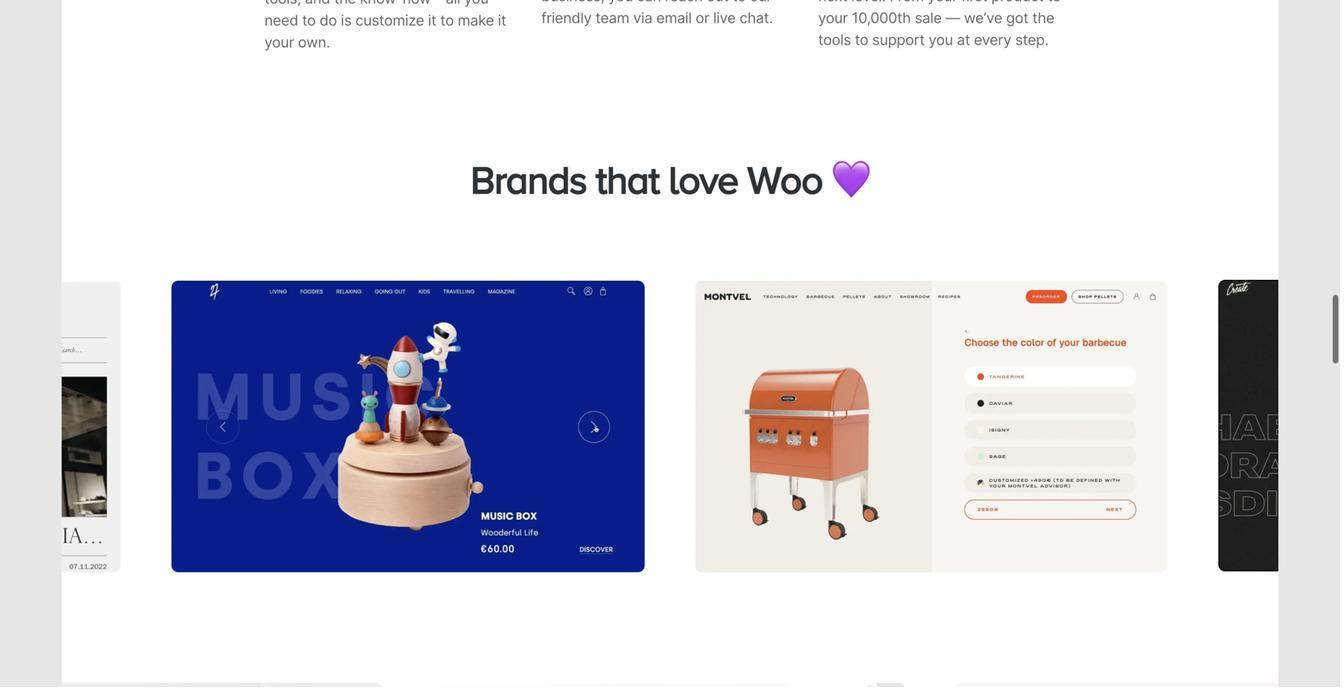 Task type: vqa. For each thing, say whether or not it's contained in the screenshot.
bottommost Mailchimp
no



Task type: describe. For each thing, give the bounding box(es) containing it.
💜
[[832, 158, 870, 201]]

love
[[669, 158, 738, 201]]

woo
[[747, 158, 823, 201]]



Task type: locate. For each thing, give the bounding box(es) containing it.
brands that love woo 💜
[[471, 158, 870, 201]]

brands
[[471, 158, 587, 201]]

that
[[596, 158, 659, 201]]



